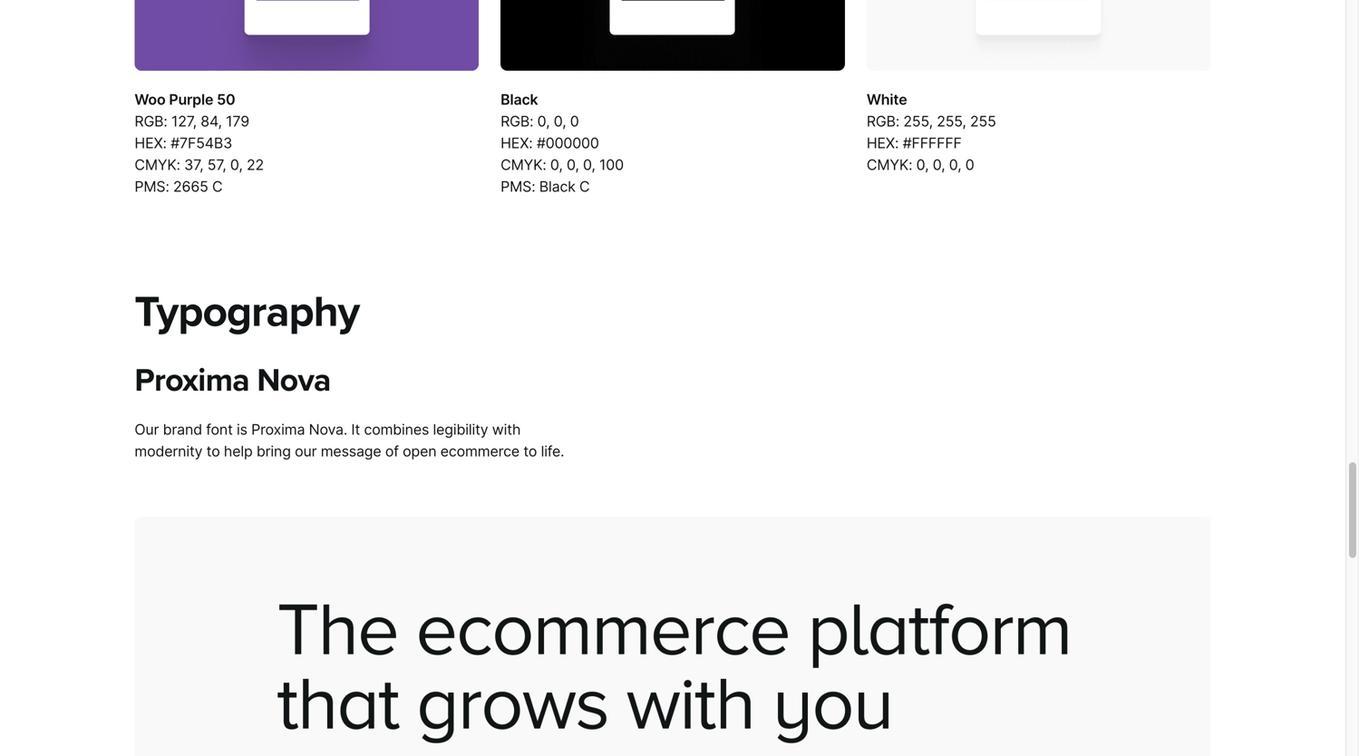 Task type: locate. For each thing, give the bounding box(es) containing it.
white rgb: 255, 255, 255 hex: #ffffff cmyk: 0, 0, 0, 0
[[867, 91, 997, 174]]

3 hex: from the left
[[867, 134, 899, 152]]

life.
[[541, 443, 565, 460]]

rgb: inside black rgb: 0, 0, 0 hex: #000000 cmyk: 0, 0, 0, 100 pms: black c
[[501, 113, 534, 130]]

0 horizontal spatial black
[[501, 91, 538, 109]]

1 horizontal spatial hex:
[[501, 134, 533, 152]]

37,
[[184, 156, 204, 174]]

pms:
[[135, 178, 169, 196], [501, 178, 536, 196]]

to down font
[[207, 443, 220, 460]]

it
[[351, 421, 360, 439]]

is
[[237, 421, 248, 439]]

legibility
[[433, 421, 488, 439]]

1 horizontal spatial 255,
[[937, 113, 967, 130]]

2 horizontal spatial rgb:
[[867, 113, 900, 130]]

rgb: for black
[[501, 113, 534, 130]]

hex: inside black rgb: 0, 0, 0 hex: #000000 cmyk: 0, 0, 0, 100 pms: black c
[[501, 134, 533, 152]]

0 horizontal spatial to
[[207, 443, 220, 460]]

3 rgb: from the left
[[867, 113, 900, 130]]

1 horizontal spatial proxima
[[251, 421, 305, 439]]

open
[[403, 443, 437, 460]]

cmyk: for white rgb: 255, 255, 255 hex: #ffffff cmyk: 0, 0, 0, 0
[[867, 156, 913, 174]]

cmyk: for black rgb: 0, 0, 0 hex: #000000 cmyk: 0, 0, 0, 100 pms: black c
[[501, 156, 547, 174]]

proxima up brand
[[135, 362, 249, 400]]

0 up #000000
[[570, 113, 579, 130]]

cmyk: inside white rgb: 255, 255, 255 hex: #ffffff cmyk: 0, 0, 0, 0
[[867, 156, 913, 174]]

#7f54b3
[[171, 134, 232, 152]]

0
[[570, 113, 579, 130], [966, 156, 975, 174]]

0 horizontal spatial rgb:
[[135, 113, 167, 130]]

0 horizontal spatial 255,
[[904, 113, 933, 130]]

hex: inside white rgb: 255, 255, 255 hex: #ffffff cmyk: 0, 0, 0, 0
[[867, 134, 899, 152]]

hex: for white
[[867, 134, 899, 152]]

255,
[[904, 113, 933, 130], [937, 113, 967, 130]]

2 pms: from the left
[[501, 178, 536, 196]]

2 rgb: from the left
[[501, 113, 534, 130]]

1 horizontal spatial rgb:
[[501, 113, 534, 130]]

message
[[321, 443, 381, 460]]

2 horizontal spatial cmyk:
[[867, 156, 913, 174]]

1 hex: from the left
[[135, 134, 167, 152]]

2 horizontal spatial hex:
[[867, 134, 899, 152]]

1 horizontal spatial cmyk:
[[501, 156, 547, 174]]

2 cmyk: from the left
[[501, 156, 547, 174]]

hex: left #000000
[[501, 134, 533, 152]]

0 horizontal spatial hex:
[[135, 134, 167, 152]]

0 horizontal spatial pms:
[[135, 178, 169, 196]]

1 horizontal spatial c
[[580, 178, 590, 196]]

hex: down 'woo'
[[135, 134, 167, 152]]

0 horizontal spatial cmyk:
[[135, 156, 180, 174]]

hex: down white
[[867, 134, 899, 152]]

pms: inside black rgb: 0, 0, 0 hex: #000000 cmyk: 0, 0, 0, 100 pms: black c
[[501, 178, 536, 196]]

our
[[135, 421, 159, 439]]

1 vertical spatial black
[[540, 178, 576, 196]]

hex:
[[135, 134, 167, 152], [501, 134, 533, 152], [867, 134, 899, 152]]

cmyk: inside black rgb: 0, 0, 0 hex: #000000 cmyk: 0, 0, 0, 100 pms: black c
[[501, 156, 547, 174]]

0,
[[538, 113, 550, 130], [554, 113, 566, 130], [230, 156, 243, 174], [551, 156, 563, 174], [567, 156, 579, 174], [583, 156, 596, 174], [917, 156, 929, 174], [933, 156, 946, 174], [950, 156, 962, 174]]

1 horizontal spatial 0
[[966, 156, 975, 174]]

1 vertical spatial proxima
[[251, 421, 305, 439]]

1 c from the left
[[212, 178, 223, 196]]

cmyk: down #ffffff
[[867, 156, 913, 174]]

of
[[385, 443, 399, 460]]

nova.
[[309, 421, 348, 439]]

black
[[501, 91, 538, 109], [540, 178, 576, 196]]

1 cmyk: from the left
[[135, 156, 180, 174]]

50
[[217, 91, 235, 109]]

0 horizontal spatial 0
[[570, 113, 579, 130]]

nova
[[257, 362, 331, 400]]

modernity
[[135, 443, 203, 460]]

rgb:
[[135, 113, 167, 130], [501, 113, 534, 130], [867, 113, 900, 130]]

1 vertical spatial 0
[[966, 156, 975, 174]]

c
[[212, 178, 223, 196], [580, 178, 590, 196]]

to
[[207, 443, 220, 460], [524, 443, 537, 460]]

22
[[247, 156, 264, 174]]

proxima up bring
[[251, 421, 305, 439]]

black rgb: 0, 0, 0 hex: #000000 cmyk: 0, 0, 0, 100 pms: black c
[[501, 91, 624, 196]]

c down #000000
[[580, 178, 590, 196]]

woo
[[135, 91, 166, 109]]

0 vertical spatial 0
[[570, 113, 579, 130]]

cmyk:
[[135, 156, 180, 174], [501, 156, 547, 174], [867, 156, 913, 174]]

255
[[971, 113, 997, 130]]

#ffffff
[[903, 134, 962, 152]]

#000000
[[537, 134, 599, 152]]

0 horizontal spatial proxima
[[135, 362, 249, 400]]

pms: inside woo purple 50 rgb: 127, 84, 179 hex: #7f54b3 cmyk: 37, 57, 0, 22 pms: 2665 c
[[135, 178, 169, 196]]

purple
[[169, 91, 213, 109]]

woo purple 50 rgb: 127, 84, 179 hex: #7f54b3 cmyk: 37, 57, 0, 22 pms: 2665 c
[[135, 91, 264, 196]]

c down 57,
[[212, 178, 223, 196]]

brand
[[163, 421, 202, 439]]

2 hex: from the left
[[501, 134, 533, 152]]

127,
[[171, 113, 197, 130]]

1 horizontal spatial to
[[524, 443, 537, 460]]

our brand font is proxima nova. it combines legibility with modernity to help bring our message of open ecommerce to life.
[[135, 421, 565, 460]]

combines
[[364, 421, 429, 439]]

1 horizontal spatial pms:
[[501, 178, 536, 196]]

0 down 255
[[966, 156, 975, 174]]

to left life.
[[524, 443, 537, 460]]

2 c from the left
[[580, 178, 590, 196]]

0, inside woo purple 50 rgb: 127, 84, 179 hex: #7f54b3 cmyk: 37, 57, 0, 22 pms: 2665 c
[[230, 156, 243, 174]]

rgb: for white
[[867, 113, 900, 130]]

3 cmyk: from the left
[[867, 156, 913, 174]]

0 horizontal spatial c
[[212, 178, 223, 196]]

black up #000000
[[501, 91, 538, 109]]

typography
[[135, 286, 359, 339]]

white
[[867, 91, 908, 109]]

proxima
[[135, 362, 249, 400], [251, 421, 305, 439]]

c inside woo purple 50 rgb: 127, 84, 179 hex: #7f54b3 cmyk: 37, 57, 0, 22 pms: 2665 c
[[212, 178, 223, 196]]

1 pms: from the left
[[135, 178, 169, 196]]

rgb: inside white rgb: 255, 255, 255 hex: #ffffff cmyk: 0, 0, 0, 0
[[867, 113, 900, 130]]

black down #000000
[[540, 178, 576, 196]]

84,
[[201, 113, 222, 130]]

cmyk: down #000000
[[501, 156, 547, 174]]

1 to from the left
[[207, 443, 220, 460]]

1 rgb: from the left
[[135, 113, 167, 130]]

cmyk: left 37,
[[135, 156, 180, 174]]



Task type: describe. For each thing, give the bounding box(es) containing it.
hex: for black
[[501, 134, 533, 152]]

0 inside black rgb: 0, 0, 0 hex: #000000 cmyk: 0, 0, 0, 100 pms: black c
[[570, 113, 579, 130]]

proxima inside our brand font is proxima nova. it combines legibility with modernity to help bring our message of open ecommerce to life.
[[251, 421, 305, 439]]

179
[[226, 113, 249, 130]]

proxima nova
[[135, 362, 331, 400]]

rgb: inside woo purple 50 rgb: 127, 84, 179 hex: #7f54b3 cmyk: 37, 57, 0, 22 pms: 2665 c
[[135, 113, 167, 130]]

1 horizontal spatial black
[[540, 178, 576, 196]]

0 vertical spatial proxima
[[135, 362, 249, 400]]

ecommerce
[[441, 443, 520, 460]]

2665
[[173, 178, 208, 196]]

0 vertical spatial black
[[501, 91, 538, 109]]

with
[[492, 421, 521, 439]]

font
[[206, 421, 233, 439]]

c inside black rgb: 0, 0, 0 hex: #000000 cmyk: 0, 0, 0, 100 pms: black c
[[580, 178, 590, 196]]

hex: inside woo purple 50 rgb: 127, 84, 179 hex: #7f54b3 cmyk: 37, 57, 0, 22 pms: 2665 c
[[135, 134, 167, 152]]

2 to from the left
[[524, 443, 537, 460]]

2 255, from the left
[[937, 113, 967, 130]]

1 255, from the left
[[904, 113, 933, 130]]

100
[[600, 156, 624, 174]]

bring
[[257, 443, 291, 460]]

our
[[295, 443, 317, 460]]

57,
[[208, 156, 226, 174]]

0 inside white rgb: 255, 255, 255 hex: #ffffff cmyk: 0, 0, 0, 0
[[966, 156, 975, 174]]

cmyk: inside woo purple 50 rgb: 127, 84, 179 hex: #7f54b3 cmyk: 37, 57, 0, 22 pms: 2665 c
[[135, 156, 180, 174]]

help
[[224, 443, 253, 460]]



Task type: vqa. For each thing, say whether or not it's contained in the screenshot.
Search icon
no



